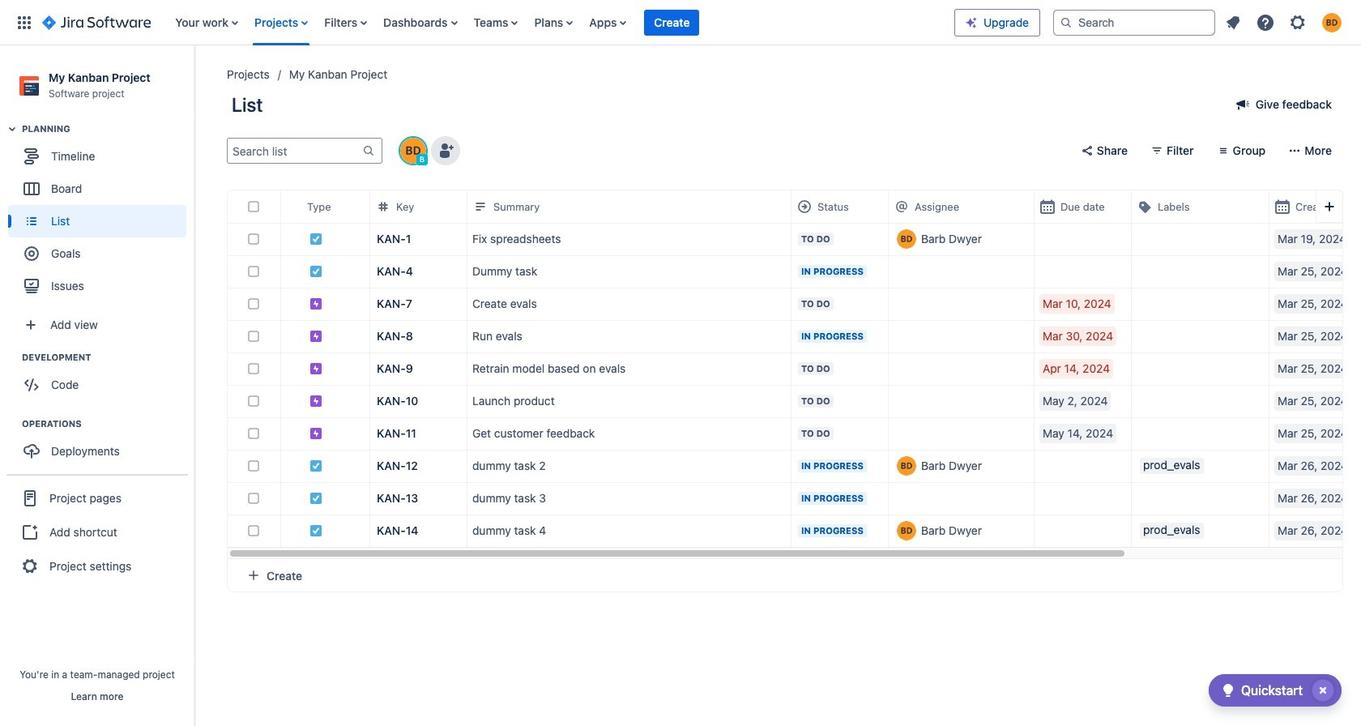 Task type: describe. For each thing, give the bounding box(es) containing it.
heading for development "icon"
[[22, 351, 194, 364]]

Search list field
[[228, 140, 362, 162]]

goal image
[[24, 247, 39, 261]]

your profile and settings image
[[1323, 13, 1342, 32]]

display or create a field to show in your list view image
[[1320, 197, 1340, 216]]

planning image
[[2, 119, 22, 139]]

settings image
[[1289, 13, 1308, 32]]

1 epic image from the top
[[310, 298, 323, 311]]

heading for planning icon
[[22, 123, 194, 136]]

sidebar navigation image
[[177, 65, 212, 97]]

primary element
[[10, 0, 955, 45]]

3 epic image from the top
[[310, 395, 323, 408]]

notifications image
[[1224, 13, 1243, 32]]

group for planning icon
[[8, 123, 194, 307]]

0 horizontal spatial list
[[167, 0, 955, 45]]

dismiss quickstart image
[[1311, 678, 1337, 704]]

2 task image from the top
[[310, 525, 323, 538]]

group for development "icon"
[[8, 351, 194, 406]]

development image
[[2, 348, 22, 367]]

1 horizontal spatial list
[[1219, 8, 1352, 37]]

epic image
[[310, 330, 323, 343]]

appswitcher icon image
[[15, 13, 34, 32]]



Task type: vqa. For each thing, say whether or not it's contained in the screenshot.
CREATE COLUMN "image"
no



Task type: locate. For each thing, give the bounding box(es) containing it.
1 vertical spatial heading
[[22, 351, 194, 364]]

heading
[[22, 123, 194, 136], [22, 351, 194, 364], [22, 418, 194, 431]]

epic image
[[310, 298, 323, 311], [310, 363, 323, 375], [310, 395, 323, 408], [310, 427, 323, 440]]

3 heading from the top
[[22, 418, 194, 431]]

2 vertical spatial heading
[[22, 418, 194, 431]]

group
[[8, 123, 194, 307], [8, 351, 194, 406], [8, 418, 194, 473], [6, 474, 188, 589]]

heading for operations icon
[[22, 418, 194, 431]]

jira software image
[[42, 13, 151, 32], [42, 13, 151, 32]]

3 task image from the top
[[310, 492, 323, 505]]

task image
[[310, 233, 323, 246], [310, 265, 323, 278], [310, 492, 323, 505]]

task image
[[310, 460, 323, 473], [310, 525, 323, 538]]

4 epic image from the top
[[310, 427, 323, 440]]

2 epic image from the top
[[310, 363, 323, 375]]

0 vertical spatial heading
[[22, 123, 194, 136]]

2 task image from the top
[[310, 265, 323, 278]]

0 vertical spatial task image
[[310, 233, 323, 246]]

operations image
[[2, 414, 22, 434]]

0 vertical spatial task image
[[310, 460, 323, 473]]

1 vertical spatial task image
[[310, 265, 323, 278]]

group for operations icon
[[8, 418, 194, 473]]

banner
[[0, 0, 1362, 45]]

Search field
[[1054, 9, 1216, 35]]

list item
[[645, 0, 700, 45]]

None search field
[[1054, 9, 1216, 35]]

help image
[[1256, 13, 1276, 32]]

1 vertical spatial task image
[[310, 525, 323, 538]]

sidebar element
[[0, 45, 195, 726]]

2 heading from the top
[[22, 351, 194, 364]]

search image
[[1060, 16, 1073, 29]]

1 heading from the top
[[22, 123, 194, 136]]

1 task image from the top
[[310, 233, 323, 246]]

1 task image from the top
[[310, 460, 323, 473]]

list
[[167, 0, 955, 45], [1219, 8, 1352, 37]]

table
[[228, 191, 1362, 559]]

2 vertical spatial task image
[[310, 492, 323, 505]]



